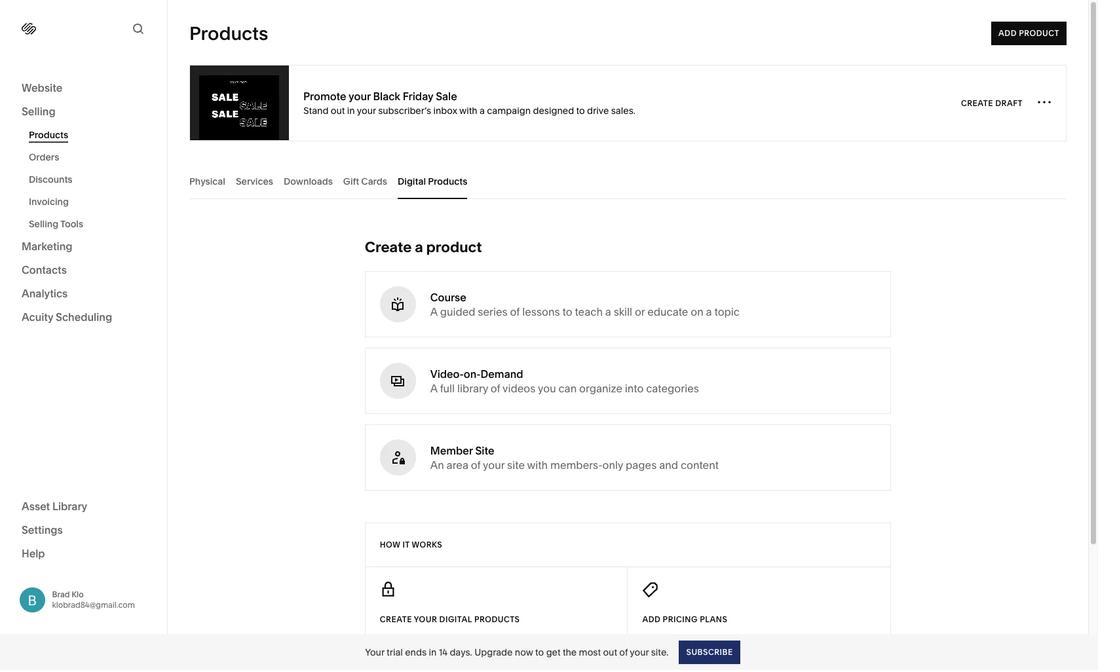 Task type: locate. For each thing, give the bounding box(es) containing it.
on-
[[464, 367, 481, 381]]

content
[[681, 459, 719, 472]]

contacts
[[22, 264, 67, 277]]

create inside button
[[380, 615, 412, 625]]

demand
[[481, 367, 523, 381]]

library
[[457, 382, 488, 395]]

your left site.
[[630, 647, 649, 658]]

out right most
[[603, 647, 617, 658]]

0 vertical spatial create
[[962, 98, 994, 108]]

selling for selling tools
[[29, 218, 58, 230]]

0 vertical spatial with
[[460, 105, 478, 116]]

selling up marketing
[[29, 218, 58, 230]]

can
[[559, 382, 577, 395]]

create for create draft
[[962, 98, 994, 108]]

of inside the video-on-demand a full library of videos you can organize into categories
[[491, 382, 501, 395]]

add left product
[[999, 28, 1017, 38]]

add
[[999, 28, 1017, 38], [643, 615, 661, 625]]

a down course
[[431, 305, 438, 318]]

1 horizontal spatial out
[[603, 647, 617, 658]]

a
[[480, 105, 485, 116], [415, 239, 423, 256], [606, 305, 611, 318], [706, 305, 712, 318]]

your inside member site an area of your site with members-only pages and content
[[483, 459, 505, 472]]

a left skill
[[606, 305, 611, 318]]

subscribe
[[687, 647, 733, 657]]

a right on
[[706, 305, 712, 318]]

on
[[691, 305, 704, 318]]

services
[[236, 175, 273, 187]]

to inside promote your black friday sale stand out in your subscriber's inbox with a campaign designed to drive sales.
[[576, 105, 585, 116]]

gift cards button
[[343, 163, 387, 199]]

in
[[347, 105, 355, 116], [429, 647, 437, 658]]

your inside button
[[414, 615, 437, 625]]

a left full
[[431, 382, 438, 395]]

0 vertical spatial in
[[347, 105, 355, 116]]

your left digital
[[414, 615, 437, 625]]

upgrade
[[475, 647, 513, 658]]

discounts link
[[29, 168, 153, 191]]

guided
[[440, 305, 476, 318]]

1 vertical spatial create
[[365, 239, 412, 256]]

to left drive
[[576, 105, 585, 116]]

gift
[[343, 175, 359, 187]]

with
[[460, 105, 478, 116], [527, 459, 548, 472]]

selling tools
[[29, 218, 83, 230]]

digital products button
[[398, 163, 468, 199]]

a left campaign
[[480, 105, 485, 116]]

0 vertical spatial products
[[189, 22, 268, 45]]

into
[[625, 382, 644, 395]]

brad klo klobrad84@gmail.com
[[52, 590, 135, 610]]

0 horizontal spatial out
[[331, 105, 345, 116]]

friday
[[403, 89, 434, 103]]

a left product at the top left of page
[[415, 239, 423, 256]]

add left pricing
[[643, 615, 661, 625]]

tools
[[60, 218, 83, 230]]

how
[[380, 540, 401, 550]]

add product
[[999, 28, 1060, 38]]

your down site
[[483, 459, 505, 472]]

2 a from the top
[[431, 382, 438, 395]]

with right site
[[527, 459, 548, 472]]

create your digital products
[[380, 615, 520, 625]]

out
[[331, 105, 345, 116], [603, 647, 617, 658]]

1 vertical spatial add
[[643, 615, 661, 625]]

create for create your digital products
[[380, 615, 412, 625]]

site
[[507, 459, 525, 472]]

product
[[1019, 28, 1060, 38]]

0 vertical spatial out
[[331, 105, 345, 116]]

1 vertical spatial to
[[563, 305, 573, 318]]

0 horizontal spatial add
[[643, 615, 661, 625]]

member site an area of your site with members-only pages and content
[[431, 444, 719, 472]]

products
[[189, 22, 268, 45], [29, 129, 68, 141], [428, 175, 468, 187]]

of down site
[[471, 459, 481, 472]]

your down the black
[[357, 105, 376, 116]]

analytics
[[22, 287, 68, 300]]

promote your black friday sale stand out in your subscriber's inbox with a campaign designed to drive sales.
[[303, 89, 636, 116]]

to left the teach
[[563, 305, 573, 318]]

and
[[660, 459, 678, 472]]

1 horizontal spatial to
[[563, 305, 573, 318]]

1 vertical spatial products
[[29, 129, 68, 141]]

2 vertical spatial create
[[380, 615, 412, 625]]

with right inbox
[[460, 105, 478, 116]]

create
[[962, 98, 994, 108], [365, 239, 412, 256], [380, 615, 412, 625]]

in right stand
[[347, 105, 355, 116]]

black
[[373, 89, 400, 103]]

acuity
[[22, 311, 53, 324]]

1 horizontal spatial products
[[189, 22, 268, 45]]

of down the demand
[[491, 382, 501, 395]]

with inside promote your black friday sale stand out in your subscriber's inbox with a campaign designed to drive sales.
[[460, 105, 478, 116]]

1 a from the top
[[431, 305, 438, 318]]

tab list
[[189, 163, 1067, 199]]

topic
[[715, 305, 740, 318]]

selling for selling
[[22, 105, 56, 118]]

your trial ends in 14 days. upgrade now to get the most out of your site.
[[365, 647, 669, 658]]

in inside promote your black friday sale stand out in your subscriber's inbox with a campaign designed to drive sales.
[[347, 105, 355, 116]]

1 horizontal spatial add
[[999, 28, 1017, 38]]

or
[[635, 305, 645, 318]]

0 vertical spatial add
[[999, 28, 1017, 38]]

site
[[475, 444, 495, 457]]

2 horizontal spatial to
[[576, 105, 585, 116]]

to left get
[[536, 647, 544, 658]]

create draft
[[962, 98, 1023, 108]]

orders link
[[29, 146, 153, 168]]

subscriber's
[[378, 105, 431, 116]]

1 vertical spatial with
[[527, 459, 548, 472]]

your
[[349, 89, 371, 103], [357, 105, 376, 116], [483, 459, 505, 472], [414, 615, 437, 625], [630, 647, 649, 658]]

add pricing plans
[[643, 615, 728, 625]]

physical
[[189, 175, 225, 187]]

out down promote
[[331, 105, 345, 116]]

pages
[[626, 459, 657, 472]]

0 horizontal spatial in
[[347, 105, 355, 116]]

0 vertical spatial a
[[431, 305, 438, 318]]

settings
[[22, 523, 63, 537]]

create your digital products button
[[366, 568, 628, 671]]

create inside button
[[962, 98, 994, 108]]

create a product
[[365, 239, 482, 256]]

1 vertical spatial out
[[603, 647, 617, 658]]

plans
[[700, 615, 728, 625]]

0 vertical spatial to
[[576, 105, 585, 116]]

of right 'series'
[[510, 305, 520, 318]]

in left 14
[[429, 647, 437, 658]]

only
[[603, 459, 623, 472]]

digital
[[398, 175, 426, 187]]

of
[[510, 305, 520, 318], [491, 382, 501, 395], [471, 459, 481, 472], [620, 647, 628, 658]]

2 horizontal spatial products
[[428, 175, 468, 187]]

a
[[431, 305, 438, 318], [431, 382, 438, 395]]

your left the black
[[349, 89, 371, 103]]

2 vertical spatial products
[[428, 175, 468, 187]]

lessons
[[523, 305, 560, 318]]

2 vertical spatial to
[[536, 647, 544, 658]]

educate
[[648, 305, 689, 318]]

selling down website
[[22, 105, 56, 118]]

0 horizontal spatial with
[[460, 105, 478, 116]]

1 vertical spatial selling
[[29, 218, 58, 230]]

member
[[431, 444, 473, 457]]

1 vertical spatial in
[[429, 647, 437, 658]]

0 vertical spatial selling
[[22, 105, 56, 118]]

help
[[22, 547, 45, 560]]

asset library
[[22, 500, 87, 513]]

products
[[475, 615, 520, 625]]

1 vertical spatial a
[[431, 382, 438, 395]]

invoicing
[[29, 196, 69, 208]]

1 horizontal spatial with
[[527, 459, 548, 472]]



Task type: describe. For each thing, give the bounding box(es) containing it.
a inside course a guided series of lessons to teach a skill or educate on a topic
[[431, 305, 438, 318]]

video-on-demand a full library of videos you can organize into categories
[[431, 367, 699, 395]]

course
[[431, 291, 467, 304]]

add for add pricing plans
[[643, 615, 661, 625]]

brad
[[52, 590, 70, 600]]

videos
[[503, 382, 536, 395]]

stand
[[303, 105, 329, 116]]

get
[[546, 647, 561, 658]]

acuity scheduling link
[[22, 310, 146, 326]]

selling tools link
[[29, 213, 153, 235]]

subscribe button
[[679, 641, 741, 664]]

campaign
[[487, 105, 531, 116]]

a inside promote your black friday sale stand out in your subscriber's inbox with a campaign designed to drive sales.
[[480, 105, 485, 116]]

gift cards
[[343, 175, 387, 187]]

product
[[426, 239, 482, 256]]

physical button
[[189, 163, 225, 199]]

add for add product
[[999, 28, 1017, 38]]

0 horizontal spatial products
[[29, 129, 68, 141]]

add pricing plans button
[[628, 568, 891, 671]]

marketing
[[22, 240, 72, 253]]

acuity scheduling
[[22, 311, 112, 324]]

website
[[22, 81, 63, 94]]

full
[[440, 382, 455, 395]]

drive
[[587, 105, 609, 116]]

promote
[[303, 89, 347, 103]]

klo
[[72, 590, 84, 600]]

downloads button
[[284, 163, 333, 199]]

klobrad84@gmail.com
[[52, 600, 135, 610]]

to inside course a guided series of lessons to teach a skill or educate on a topic
[[563, 305, 573, 318]]

of right most
[[620, 647, 628, 658]]

cards
[[361, 175, 387, 187]]

downloads
[[284, 175, 333, 187]]

selling link
[[22, 104, 146, 120]]

days.
[[450, 647, 472, 658]]

digital products
[[398, 175, 468, 187]]

video-
[[431, 367, 464, 381]]

invoicing link
[[29, 191, 153, 213]]

14
[[439, 647, 448, 658]]

area
[[447, 459, 469, 472]]

out inside promote your black friday sale stand out in your subscriber's inbox with a campaign designed to drive sales.
[[331, 105, 345, 116]]

works
[[412, 540, 442, 550]]

help link
[[22, 546, 45, 561]]

designed
[[533, 105, 574, 116]]

settings link
[[22, 523, 146, 538]]

ends
[[405, 647, 427, 658]]

organize
[[579, 382, 623, 395]]

of inside course a guided series of lessons to teach a skill or educate on a topic
[[510, 305, 520, 318]]

members-
[[551, 459, 603, 472]]

now
[[515, 647, 533, 658]]

products inside button
[[428, 175, 468, 187]]

draft
[[996, 98, 1023, 108]]

with inside member site an area of your site with members-only pages and content
[[527, 459, 548, 472]]

digital
[[440, 615, 472, 625]]

create draft button
[[962, 91, 1023, 115]]

marketing link
[[22, 239, 146, 255]]

trial
[[387, 647, 403, 658]]

analytics link
[[22, 286, 146, 302]]

website link
[[22, 81, 146, 96]]

tab list containing physical
[[189, 163, 1067, 199]]

pricing
[[663, 615, 698, 625]]

library
[[52, 500, 87, 513]]

0 horizontal spatial to
[[536, 647, 544, 658]]

orders
[[29, 151, 59, 163]]

asset library link
[[22, 499, 146, 515]]

you
[[538, 382, 556, 395]]

site.
[[651, 647, 669, 658]]

course a guided series of lessons to teach a skill or educate on a topic
[[431, 291, 740, 318]]

it
[[403, 540, 410, 550]]

create for create a product
[[365, 239, 412, 256]]

the
[[563, 647, 577, 658]]

a inside the video-on-demand a full library of videos you can organize into categories
[[431, 382, 438, 395]]

contacts link
[[22, 263, 146, 279]]

most
[[579, 647, 601, 658]]

how it works
[[380, 540, 442, 550]]

of inside member site an area of your site with members-only pages and content
[[471, 459, 481, 472]]

categories
[[646, 382, 699, 395]]

an
[[431, 459, 444, 472]]

skill
[[614, 305, 633, 318]]

1 horizontal spatial in
[[429, 647, 437, 658]]

series
[[478, 305, 508, 318]]



Task type: vqa. For each thing, say whether or not it's contained in the screenshot.
Digital Products
yes



